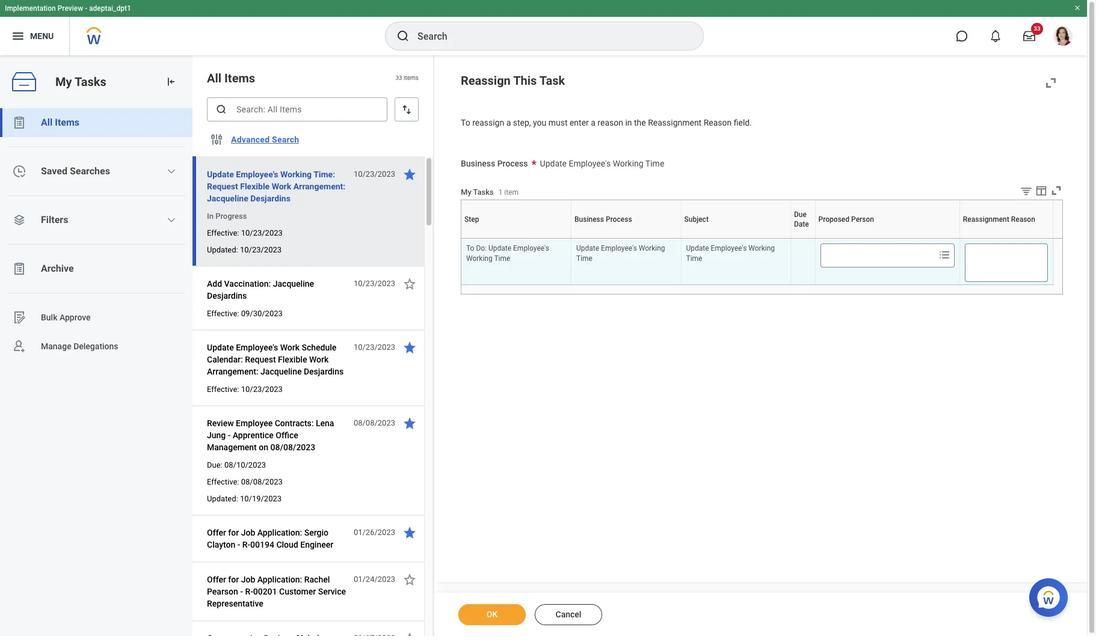 Task type: describe. For each thing, give the bounding box(es) containing it.
due inside the due date
[[794, 211, 807, 219]]

offer for job application: sergio clayton ‎- r-00194 cloud engineer
[[207, 528, 333, 550]]

archive button
[[0, 255, 193, 283]]

field.
[[734, 118, 752, 128]]

33 items
[[396, 75, 419, 81]]

transformation import image
[[165, 76, 177, 88]]

r- for 00194
[[242, 540, 250, 550]]

1 horizontal spatial business
[[575, 215, 604, 224]]

ok button
[[459, 605, 526, 626]]

2 star image from the top
[[403, 632, 417, 637]]

service
[[318, 587, 346, 597]]

reassign this task
[[461, 73, 565, 88]]

1 horizontal spatial reason
[[1007, 239, 1009, 239]]

bulk
[[41, 313, 57, 322]]

do:
[[476, 245, 487, 253]]

employee's inside update employee's work schedule calendar: request flexible work arrangement: jacqueline desjardins
[[236, 343, 278, 353]]

reassignment reason
[[963, 215, 1035, 224]]

vaccination:
[[224, 279, 271, 289]]

employee's inside the to do: update employee's working time
[[513, 245, 549, 253]]

0 horizontal spatial reason
[[704, 118, 732, 128]]

to do: update employee's working time
[[466, 245, 549, 263]]

updated: for review employee contracts: lena jung - apprentice office management on 08/08/2023
[[207, 495, 238, 504]]

menu button
[[0, 17, 69, 55]]

1 horizontal spatial subject
[[735, 239, 737, 239]]

effective: 09/30/2023
[[207, 309, 283, 318]]

must
[[549, 118, 568, 128]]

task
[[540, 73, 565, 88]]

time:
[[314, 170, 335, 179]]

working inside update employee's working time: request flexible work arrangement: jacqueline desjardins
[[280, 170, 312, 179]]

cloud
[[276, 540, 298, 550]]

sergio
[[304, 528, 329, 538]]

proposed person button
[[885, 239, 890, 239]]

employee's inside update employee's working time: request flexible work arrangement: jacqueline desjardins
[[236, 170, 278, 179]]

schedule
[[302, 343, 337, 353]]

Search: All Items text field
[[207, 97, 388, 122]]

my for my tasks 1 item
[[461, 188, 472, 197]]

search image
[[215, 103, 227, 116]]

00201
[[253, 587, 277, 597]]

08/10/2023
[[224, 461, 266, 470]]

saved searches
[[41, 165, 110, 177]]

ok
[[487, 610, 498, 620]]

update employee's working time for update employee's working time element under to reassign a step, you must enter a reason in the reassignment reason field.
[[540, 159, 664, 168]]

review employee contracts: lena jung - apprentice office management on 08/08/2023
[[207, 419, 334, 453]]

review employee contracts: lena jung - apprentice office management on 08/08/2023 button
[[207, 416, 347, 455]]

request inside update employee's work schedule calendar: request flexible work arrangement: jacqueline desjardins
[[245, 355, 276, 365]]

- inside review employee contracts: lena jung - apprentice office management on 08/08/2023
[[228, 431, 231, 440]]

update employee's work schedule calendar: request flexible work arrangement: jacqueline desjardins
[[207, 343, 344, 377]]

search
[[272, 135, 299, 144]]

business process button
[[624, 239, 629, 239]]

working for update employee's working time element under to reassign a step, you must enter a reason in the reassignment reason field.
[[613, 159, 644, 168]]

time inside the to do: update employee's working time
[[494, 254, 511, 263]]

contracts:
[[275, 419, 314, 428]]

clipboard image for all items
[[12, 116, 26, 130]]

application: for cloud
[[257, 528, 302, 538]]

employee
[[236, 419, 273, 428]]

to for to do: update employee's working time
[[466, 245, 474, 253]]

0 horizontal spatial subject
[[684, 215, 709, 224]]

4 effective: from the top
[[207, 478, 239, 487]]

bulk approve link
[[0, 303, 193, 332]]

manage
[[41, 342, 71, 351]]

my tasks 1 item
[[461, 188, 519, 197]]

due: 08/10/2023
[[207, 461, 266, 470]]

this
[[513, 73, 537, 88]]

update inside update employee's work schedule calendar: request flexible work arrangement: jacqueline desjardins
[[207, 343, 234, 353]]

advanced search button
[[226, 128, 304, 152]]

reason
[[598, 118, 623, 128]]

job for 00201
[[241, 575, 255, 585]]

in
[[625, 118, 632, 128]]

representative
[[207, 599, 263, 609]]

updated: 10/19/2023
[[207, 495, 282, 504]]

add vaccination: jacqueline desjardins
[[207, 279, 314, 301]]

2 effective: from the top
[[207, 309, 239, 318]]

bulk approve
[[41, 313, 91, 322]]

star image for update employee's working time: request flexible work arrangement: jacqueline desjardins
[[403, 167, 417, 182]]

implementation
[[5, 4, 56, 13]]

in progress
[[207, 212, 247, 221]]

0 vertical spatial date
[[794, 220, 809, 229]]

1 vertical spatial fullscreen image
[[1050, 184, 1063, 198]]

update employee's working time element down to reassign a step, you must enter a reason in the reassignment reason field.
[[540, 156, 664, 168]]

offer for offer for job application: rachel pearson ‎- r-00201 customer service representative
[[207, 575, 226, 585]]

prompts image
[[937, 248, 952, 263]]

to do: update employee's working time element
[[466, 242, 549, 263]]

update employee's working time: request flexible work arrangement: jacqueline desjardins
[[207, 170, 346, 203]]

01/26/2023
[[354, 528, 395, 537]]

0 vertical spatial business
[[461, 159, 495, 168]]

all items inside button
[[41, 117, 79, 128]]

jacqueline inside update employee's work schedule calendar: request flexible work arrangement: jacqueline desjardins
[[261, 367, 302, 377]]

application: for customer
[[257, 575, 302, 585]]

1 vertical spatial reassignment
[[963, 215, 1010, 224]]

item
[[504, 188, 519, 197]]

‎- for clayton
[[237, 540, 240, 550]]

preview
[[58, 4, 83, 13]]

enter
[[570, 118, 589, 128]]

1 vertical spatial process
[[606, 215, 632, 224]]

search image
[[396, 29, 410, 43]]

tasks for my tasks 1 item
[[473, 188, 494, 197]]

select to filter grid data image
[[1020, 185, 1033, 198]]

cancel button
[[535, 605, 602, 626]]

0 vertical spatial process
[[497, 159, 528, 168]]

jacqueline inside update employee's working time: request flexible work arrangement: jacqueline desjardins
[[207, 194, 248, 203]]

0 horizontal spatial person
[[851, 215, 874, 224]]

offer for job application: sergio clayton ‎- r-00194 cloud engineer button
[[207, 526, 347, 552]]

implementation preview -   adeptai_dpt1
[[5, 4, 131, 13]]

0 vertical spatial proposed
[[819, 215, 850, 224]]

in
[[207, 212, 214, 221]]

delegations
[[73, 342, 118, 351]]

user plus image
[[12, 339, 26, 354]]

all inside button
[[41, 117, 53, 128]]

2 horizontal spatial business
[[624, 239, 626, 239]]

employee's down business process button
[[601, 245, 637, 253]]

row element containing to do: update employee's working time
[[462, 240, 1053, 285]]

reassignment reason button
[[1003, 239, 1010, 239]]

1 vertical spatial work
[[280, 343, 300, 353]]

1 vertical spatial business process
[[575, 215, 632, 224]]

08/08/2023 inside review employee contracts: lena jung - apprentice office management on 08/08/2023
[[270, 443, 315, 453]]

offer for offer for job application: sergio clayton ‎- r-00194 cloud engineer
[[207, 528, 226, 538]]

clock check image
[[12, 164, 26, 179]]

chevron down image for saved searches
[[167, 167, 176, 176]]

engineer
[[300, 540, 333, 550]]

click to view/edit grid preferences image
[[1035, 184, 1048, 198]]

step for step
[[465, 215, 479, 224]]

my tasks element
[[0, 55, 193, 637]]

1 a from the left
[[506, 118, 511, 128]]

configure image
[[209, 132, 224, 147]]

2 vertical spatial 08/08/2023
[[241, 478, 283, 487]]

33 for 33 items
[[396, 75, 402, 81]]

1 vertical spatial person
[[888, 239, 890, 239]]

saved searches button
[[0, 157, 193, 186]]

to reassign a step, you must enter a reason in the reassignment reason field.
[[461, 118, 752, 128]]

offer for job application: rachel pearson ‎- r-00201 customer service representative
[[207, 575, 346, 609]]

items
[[404, 75, 419, 81]]

filters
[[41, 214, 68, 226]]

chevron down image for filters
[[167, 215, 176, 225]]

update employee's work schedule calendar: request flexible work arrangement: jacqueline desjardins button
[[207, 341, 347, 379]]

1 vertical spatial date
[[803, 239, 804, 239]]

clipboard image for archive
[[12, 262, 26, 276]]

manage delegations
[[41, 342, 118, 351]]

proposed person
[[819, 215, 874, 224]]

01/24/2023
[[354, 575, 395, 584]]

you
[[533, 118, 547, 128]]

working for update employee's working time element underneath business process button
[[639, 245, 665, 253]]

desjardins inside update employee's working time: request flexible work arrangement: jacqueline desjardins
[[250, 194, 291, 203]]

employee's down "subject" 'button'
[[711, 245, 747, 253]]

items inside button
[[55, 117, 79, 128]]



Task type: vqa. For each thing, say whether or not it's contained in the screenshot.
View More ...
no



Task type: locate. For each thing, give the bounding box(es) containing it.
fullscreen image right 'click to view/edit grid preferences' icon
[[1050, 184, 1063, 198]]

profile logan mcneil image
[[1054, 26, 1073, 48]]

row element containing due date
[[462, 201, 1056, 239]]

33 left 'profile logan mcneil' image
[[1034, 25, 1041, 32]]

due down the due date
[[802, 239, 803, 239]]

0 vertical spatial desjardins
[[250, 194, 291, 203]]

3 effective: from the top
[[207, 385, 239, 394]]

update inside update employee's working time: request flexible work arrangement: jacqueline desjardins
[[207, 170, 234, 179]]

all inside the "item list" element
[[207, 71, 221, 85]]

1 vertical spatial application:
[[257, 575, 302, 585]]

chevron down image inside saved searches dropdown button
[[167, 167, 176, 176]]

job
[[241, 528, 255, 538], [241, 575, 255, 585]]

customer
[[279, 587, 316, 597]]

update employee's working time element down business process button
[[576, 242, 665, 263]]

to left do:
[[466, 245, 474, 253]]

1 horizontal spatial a
[[591, 118, 596, 128]]

1 vertical spatial desjardins
[[207, 291, 247, 301]]

1 vertical spatial offer
[[207, 575, 226, 585]]

business process up business process button
[[575, 215, 632, 224]]

jacqueline up in progress at the top of page
[[207, 194, 248, 203]]

0 vertical spatial clipboard image
[[12, 116, 26, 130]]

2 vertical spatial reassignment
[[1003, 239, 1007, 239]]

update inside the to do: update employee's working time
[[489, 245, 512, 253]]

toolbar
[[1011, 184, 1063, 200]]

2 offer from the top
[[207, 575, 226, 585]]

0 horizontal spatial arrangement:
[[207, 367, 259, 377]]

menu
[[30, 31, 54, 41]]

items up search icon
[[224, 71, 255, 85]]

r- inside offer for job application: rachel pearson ‎- r-00201 customer service representative
[[245, 587, 253, 597]]

job inside offer for job application: rachel pearson ‎- r-00201 customer service representative
[[241, 575, 255, 585]]

list containing all items
[[0, 108, 193, 361]]

jacqueline up 09/30/2023
[[273, 279, 314, 289]]

1 vertical spatial row element
[[462, 240, 1053, 285]]

2 horizontal spatial desjardins
[[304, 367, 344, 377]]

inbox large image
[[1024, 30, 1036, 42]]

advanced
[[231, 135, 270, 144]]

0 vertical spatial due
[[794, 211, 807, 219]]

r- right clayton
[[242, 540, 250, 550]]

employee's down advanced
[[236, 170, 278, 179]]

star image for add vaccination: jacqueline desjardins
[[403, 277, 417, 291]]

1 star image from the top
[[403, 526, 417, 540]]

2 vertical spatial business
[[624, 239, 626, 239]]

08/08/2023 right lena
[[354, 419, 395, 428]]

to inside the to do: update employee's working time
[[466, 245, 474, 253]]

reassign
[[472, 118, 504, 128]]

jacqueline
[[207, 194, 248, 203], [273, 279, 314, 289], [261, 367, 302, 377]]

a right 'enter'
[[591, 118, 596, 128]]

0 vertical spatial -
[[85, 4, 87, 13]]

effective: down calendar:
[[207, 385, 239, 394]]

1 horizontal spatial proposed
[[885, 239, 888, 239]]

for for pearson
[[228, 575, 239, 585]]

4 star image from the top
[[403, 416, 417, 431]]

flexible inside update employee's working time: request flexible work arrangement: jacqueline desjardins
[[240, 182, 270, 191]]

star image for review employee contracts: lena jung - apprentice office management on 08/08/2023
[[403, 416, 417, 431]]

desjardins
[[250, 194, 291, 203], [207, 291, 247, 301], [304, 367, 344, 377]]

flexible inside update employee's work schedule calendar: request flexible work arrangement: jacqueline desjardins
[[278, 355, 307, 365]]

update employee's working time: request flexible work arrangement: jacqueline desjardins button
[[207, 167, 347, 206]]

1 row element from the top
[[462, 201, 1056, 239]]

items inside the "item list" element
[[224, 71, 255, 85]]

2 chevron down image from the top
[[167, 215, 176, 225]]

subject button
[[735, 239, 737, 239]]

1 effective: 10/23/2023 from the top
[[207, 229, 283, 238]]

- up management
[[228, 431, 231, 440]]

effective: 10/23/2023 up employee
[[207, 385, 283, 394]]

items down my tasks
[[55, 117, 79, 128]]

2 clipboard image from the top
[[12, 262, 26, 276]]

work inside update employee's working time: request flexible work arrangement: jacqueline desjardins
[[272, 182, 291, 191]]

on
[[259, 443, 268, 453]]

1 vertical spatial reason
[[1011, 215, 1035, 224]]

update employee's working time for update employee's working time element under "subject" 'button'
[[686, 245, 775, 263]]

rename image
[[12, 310, 26, 325]]

apprentice
[[233, 431, 274, 440]]

star image for update employee's work schedule calendar: request flexible work arrangement: jacqueline desjardins
[[403, 341, 417, 355]]

0 vertical spatial flexible
[[240, 182, 270, 191]]

work left schedule
[[280, 343, 300, 353]]

33 inside button
[[1034, 25, 1041, 32]]

1 vertical spatial my
[[461, 188, 472, 197]]

justify image
[[11, 29, 25, 43]]

1 vertical spatial star image
[[403, 632, 417, 637]]

1
[[499, 188, 503, 197]]

item list element
[[193, 55, 434, 637]]

step for step business process subject due date proposed person reassignment reason
[[515, 239, 517, 239]]

list
[[0, 108, 193, 361]]

‎- for pearson
[[240, 587, 243, 597]]

jung
[[207, 431, 226, 440]]

working
[[613, 159, 644, 168], [280, 170, 312, 179], [639, 245, 665, 253], [749, 245, 775, 253], [466, 254, 493, 263]]

advanced search
[[231, 135, 299, 144]]

step,
[[513, 118, 531, 128]]

1 vertical spatial business
[[575, 215, 604, 224]]

step up do:
[[465, 215, 479, 224]]

2 a from the left
[[591, 118, 596, 128]]

business process up my tasks 1 item
[[461, 159, 528, 168]]

1 horizontal spatial business process
[[575, 215, 632, 224]]

3 star image from the top
[[403, 341, 417, 355]]

update employee's working time down to reassign a step, you must enter a reason in the reassignment reason field.
[[540, 159, 664, 168]]

‎- inside offer for job application: rachel pearson ‎- r-00201 customer service representative
[[240, 587, 243, 597]]

2 vertical spatial reason
[[1007, 239, 1009, 239]]

08/08/2023 up 10/19/2023
[[241, 478, 283, 487]]

2 vertical spatial process
[[626, 239, 628, 239]]

tasks up 'all items' button on the top of page
[[75, 74, 106, 89]]

my tasks
[[55, 74, 106, 89]]

‎- inside 'offer for job application: sergio clayton ‎- r-00194 cloud engineer'
[[237, 540, 240, 550]]

0 vertical spatial subject
[[684, 215, 709, 224]]

00194
[[250, 540, 274, 550]]

saved
[[41, 165, 67, 177]]

all items button
[[0, 108, 193, 137]]

0 vertical spatial arrangement:
[[293, 182, 346, 191]]

1 horizontal spatial 33
[[1034, 25, 1041, 32]]

date up due date button
[[794, 220, 809, 229]]

all up search icon
[[207, 71, 221, 85]]

r- inside 'offer for job application: sergio clayton ‎- r-00194 cloud engineer'
[[242, 540, 250, 550]]

1 offer from the top
[[207, 528, 226, 538]]

0 vertical spatial r-
[[242, 540, 250, 550]]

work down search
[[272, 182, 291, 191]]

arrangement: inside update employee's working time: request flexible work arrangement: jacqueline desjardins
[[293, 182, 346, 191]]

1 vertical spatial step
[[515, 239, 517, 239]]

10/19/2023
[[240, 495, 282, 504]]

0 vertical spatial 33
[[1034, 25, 1041, 32]]

desjardins down schedule
[[304, 367, 344, 377]]

- inside menu banner
[[85, 4, 87, 13]]

person
[[851, 215, 874, 224], [888, 239, 890, 239]]

1 vertical spatial all
[[41, 117, 53, 128]]

offer inside offer for job application: rachel pearson ‎- r-00201 customer service representative
[[207, 575, 226, 585]]

reassignment
[[648, 118, 702, 128], [963, 215, 1010, 224], [1003, 239, 1007, 239]]

1 vertical spatial tasks
[[473, 188, 494, 197]]

1 vertical spatial due
[[802, 239, 803, 239]]

chevron down image
[[167, 167, 176, 176], [167, 215, 176, 225]]

- right preview
[[85, 4, 87, 13]]

flexible down schedule
[[278, 355, 307, 365]]

1 star image from the top
[[403, 167, 417, 182]]

arrangement: down calendar:
[[207, 367, 259, 377]]

1 horizontal spatial my
[[461, 188, 472, 197]]

to for to reassign a step, you must enter a reason in the reassignment reason field.
[[461, 118, 470, 128]]

star image
[[403, 167, 417, 182], [403, 277, 417, 291], [403, 341, 417, 355], [403, 416, 417, 431], [403, 573, 417, 587]]

all
[[207, 71, 221, 85], [41, 117, 53, 128]]

update employee's working time for update employee's working time element underneath business process button
[[576, 245, 665, 263]]

5 star image from the top
[[403, 573, 417, 587]]

reassignment up reassignment reason button
[[963, 215, 1010, 224]]

business process
[[461, 159, 528, 168], [575, 215, 632, 224]]

0 vertical spatial offer
[[207, 528, 226, 538]]

working inside the to do: update employee's working time
[[466, 254, 493, 263]]

1 vertical spatial -
[[228, 431, 231, 440]]

updated: down effective: 08/08/2023
[[207, 495, 238, 504]]

proposed
[[819, 215, 850, 224], [885, 239, 888, 239]]

application: up the 00201
[[257, 575, 302, 585]]

tasks
[[75, 74, 106, 89], [473, 188, 494, 197]]

archive
[[41, 263, 74, 274]]

working for update employee's working time element under "subject" 'button'
[[749, 245, 775, 253]]

updated: 10/23/2023
[[207, 246, 282, 255]]

None text field
[[965, 244, 1048, 282]]

10/23/2023
[[354, 170, 395, 179], [241, 229, 283, 238], [240, 246, 282, 255], [354, 279, 395, 288], [354, 343, 395, 352], [241, 385, 283, 394]]

0 vertical spatial all items
[[207, 71, 255, 85]]

1 effective: from the top
[[207, 229, 239, 238]]

update employee's working time element
[[540, 156, 664, 168], [576, 242, 665, 263], [686, 242, 775, 263]]

0 horizontal spatial tasks
[[75, 74, 106, 89]]

0 horizontal spatial -
[[85, 4, 87, 13]]

offer up clayton
[[207, 528, 226, 538]]

update employee's working time down "subject" 'button'
[[686, 245, 775, 263]]

effective: down in progress at the top of page
[[207, 229, 239, 238]]

1 vertical spatial chevron down image
[[167, 215, 176, 225]]

desjardins up "updated: 10/23/2023"
[[250, 194, 291, 203]]

2 row element from the top
[[462, 240, 1053, 285]]

chevron down image inside filters dropdown button
[[167, 215, 176, 225]]

perspective image
[[12, 213, 26, 227]]

08/08/2023
[[354, 419, 395, 428], [270, 443, 315, 453], [241, 478, 283, 487]]

0 horizontal spatial flexible
[[240, 182, 270, 191]]

employee's
[[569, 159, 611, 168], [236, 170, 278, 179], [513, 245, 549, 253], [601, 245, 637, 253], [711, 245, 747, 253], [236, 343, 278, 353]]

updated: down in progress at the top of page
[[207, 246, 238, 255]]

1 application: from the top
[[257, 528, 302, 538]]

my left 1
[[461, 188, 472, 197]]

effective:
[[207, 229, 239, 238], [207, 309, 239, 318], [207, 385, 239, 394], [207, 478, 239, 487]]

effective: 10/23/2023 up "updated: 10/23/2023"
[[207, 229, 283, 238]]

33 inside the "item list" element
[[396, 75, 402, 81]]

‎-
[[237, 540, 240, 550], [240, 587, 243, 597]]

jacqueline down schedule
[[261, 367, 302, 377]]

0 vertical spatial items
[[224, 71, 255, 85]]

2 job from the top
[[241, 575, 255, 585]]

employee's up calendar:
[[236, 343, 278, 353]]

progress
[[215, 212, 247, 221]]

job up 00194
[[241, 528, 255, 538]]

due up due date button
[[794, 211, 807, 219]]

r- up representative
[[245, 587, 253, 597]]

1 vertical spatial arrangement:
[[207, 367, 259, 377]]

offer up pearson
[[207, 575, 226, 585]]

tasks for my tasks
[[75, 74, 106, 89]]

1 vertical spatial for
[[228, 575, 239, 585]]

calendar:
[[207, 355, 243, 365]]

reassignment right the
[[648, 118, 702, 128]]

33 left items
[[396, 75, 402, 81]]

review
[[207, 419, 234, 428]]

33
[[1034, 25, 1041, 32], [396, 75, 402, 81]]

2 updated: from the top
[[207, 495, 238, 504]]

step up to do: update employee's working time element
[[515, 239, 517, 239]]

0 horizontal spatial 33
[[396, 75, 402, 81]]

‎- up representative
[[240, 587, 243, 597]]

application:
[[257, 528, 302, 538], [257, 575, 302, 585]]

1 job from the top
[[241, 528, 255, 538]]

for up clayton
[[228, 528, 239, 538]]

my up 'all items' button on the top of page
[[55, 74, 72, 89]]

application: inside 'offer for job application: sergio clayton ‎- r-00194 cloud engineer'
[[257, 528, 302, 538]]

1 vertical spatial flexible
[[278, 355, 307, 365]]

for inside offer for job application: rachel pearson ‎- r-00201 customer service representative
[[228, 575, 239, 585]]

a left step,
[[506, 118, 511, 128]]

all items
[[207, 71, 255, 85], [41, 117, 79, 128]]

menu banner
[[0, 0, 1087, 55]]

approve
[[60, 313, 91, 322]]

0 horizontal spatial a
[[506, 118, 511, 128]]

0 vertical spatial fullscreen image
[[1044, 76, 1058, 90]]

1 vertical spatial ‎-
[[240, 587, 243, 597]]

management
[[207, 443, 257, 453]]

desjardins inside update employee's work schedule calendar: request flexible work arrangement: jacqueline desjardins
[[304, 367, 344, 377]]

all items up search icon
[[207, 71, 255, 85]]

reason down reassignment reason
[[1007, 239, 1009, 239]]

2 effective: 10/23/2023 from the top
[[207, 385, 283, 394]]

filters button
[[0, 206, 193, 235]]

updated: for update employee's working time: request flexible work arrangement: jacqueline desjardins
[[207, 246, 238, 255]]

update employee's working time down business process button
[[576, 245, 665, 263]]

add
[[207, 279, 222, 289]]

pearson
[[207, 587, 238, 597]]

09/30/2023
[[241, 309, 283, 318]]

to left reassign
[[461, 118, 470, 128]]

0 vertical spatial for
[[228, 528, 239, 538]]

0 vertical spatial reason
[[704, 118, 732, 128]]

1 vertical spatial r-
[[245, 587, 253, 597]]

0 vertical spatial chevron down image
[[167, 167, 176, 176]]

0 horizontal spatial my
[[55, 74, 72, 89]]

offer inside 'offer for job application: sergio clayton ‎- r-00194 cloud engineer'
[[207, 528, 226, 538]]

proposed right the due date
[[819, 215, 850, 224]]

the
[[634, 118, 646, 128]]

1 updated: from the top
[[207, 246, 238, 255]]

1 clipboard image from the top
[[12, 116, 26, 130]]

close environment banner image
[[1074, 4, 1081, 11]]

clipboard image inside 'all items' button
[[12, 116, 26, 130]]

update employee's working time element down "subject" 'button'
[[686, 242, 775, 263]]

desjardins down "add"
[[207, 291, 247, 301]]

2 for from the top
[[228, 575, 239, 585]]

0 vertical spatial application:
[[257, 528, 302, 538]]

2 application: from the top
[[257, 575, 302, 585]]

0 vertical spatial tasks
[[75, 74, 106, 89]]

employee's down 'enter'
[[569, 159, 611, 168]]

0 vertical spatial jacqueline
[[207, 194, 248, 203]]

date down the due date
[[803, 239, 804, 239]]

notifications large image
[[990, 30, 1002, 42]]

all up saved at the top of the page
[[41, 117, 53, 128]]

my for my tasks
[[55, 74, 72, 89]]

1 vertical spatial all items
[[41, 117, 79, 128]]

job for 00194
[[241, 528, 255, 538]]

1 horizontal spatial desjardins
[[250, 194, 291, 203]]

r- for 00201
[[245, 587, 253, 597]]

clipboard image
[[12, 116, 26, 130], [12, 262, 26, 276]]

1 vertical spatial proposed
[[885, 239, 888, 239]]

reassignment down reassignment reason
[[1003, 239, 1007, 239]]

effective: down "add"
[[207, 309, 239, 318]]

0 vertical spatial reassignment
[[648, 118, 702, 128]]

request up in progress at the top of page
[[207, 182, 238, 191]]

all items inside the "item list" element
[[207, 71, 255, 85]]

due date button
[[802, 239, 805, 239]]

due date
[[794, 211, 809, 229]]

tasks left 1
[[473, 188, 494, 197]]

cancel
[[556, 610, 582, 620]]

fullscreen image
[[1044, 76, 1058, 90], [1050, 184, 1063, 198]]

0 vertical spatial my
[[55, 74, 72, 89]]

effective: 08/08/2023
[[207, 478, 283, 487]]

0 vertical spatial business process
[[461, 159, 528, 168]]

2 star image from the top
[[403, 277, 417, 291]]

lena
[[316, 419, 334, 428]]

work down schedule
[[309, 355, 329, 365]]

reason left field.
[[704, 118, 732, 128]]

0 horizontal spatial all
[[41, 117, 53, 128]]

2 vertical spatial work
[[309, 355, 329, 365]]

rachel
[[304, 575, 330, 585]]

request inside update employee's working time: request flexible work arrangement: jacqueline desjardins
[[207, 182, 238, 191]]

effective: 10/23/2023
[[207, 229, 283, 238], [207, 385, 283, 394]]

all items down my tasks
[[41, 117, 79, 128]]

1 horizontal spatial all
[[207, 71, 221, 85]]

star image
[[403, 526, 417, 540], [403, 632, 417, 637]]

for
[[228, 528, 239, 538], [228, 575, 239, 585]]

application: inside offer for job application: rachel pearson ‎- r-00201 customer service representative
[[257, 575, 302, 585]]

desjardins inside add vaccination: jacqueline desjardins
[[207, 291, 247, 301]]

Search Workday  search field
[[418, 23, 679, 49]]

job up the 00201
[[241, 575, 255, 585]]

1 vertical spatial request
[[245, 355, 276, 365]]

1 horizontal spatial tasks
[[473, 188, 494, 197]]

subject
[[684, 215, 709, 224], [735, 239, 737, 239]]

clayton
[[207, 540, 235, 550]]

0 vertical spatial 08/08/2023
[[354, 419, 395, 428]]

arrangement: down time:
[[293, 182, 346, 191]]

for inside 'offer for job application: sergio clayton ‎- r-00194 cloud engineer'
[[228, 528, 239, 538]]

1 horizontal spatial step
[[515, 239, 517, 239]]

proposed up proposed person field
[[885, 239, 888, 239]]

clipboard image up clock check "image"
[[12, 116, 26, 130]]

1 vertical spatial 08/08/2023
[[270, 443, 315, 453]]

step
[[465, 215, 479, 224], [515, 239, 517, 239]]

0 vertical spatial effective: 10/23/2023
[[207, 229, 283, 238]]

arrangement:
[[293, 182, 346, 191], [207, 367, 259, 377]]

jacqueline inside add vaccination: jacqueline desjardins
[[273, 279, 314, 289]]

flexible up the progress
[[240, 182, 270, 191]]

updated:
[[207, 246, 238, 255], [207, 495, 238, 504]]

1 vertical spatial jacqueline
[[273, 279, 314, 289]]

reason down select to filter grid data image
[[1011, 215, 1035, 224]]

due:
[[207, 461, 222, 470]]

job inside 'offer for job application: sergio clayton ‎- r-00194 cloud engineer'
[[241, 528, 255, 538]]

request right calendar:
[[245, 355, 276, 365]]

0 vertical spatial ‎-
[[237, 540, 240, 550]]

sort image
[[401, 103, 413, 116]]

time
[[646, 159, 664, 168], [494, 254, 511, 263], [576, 254, 593, 263], [686, 254, 702, 263]]

1 vertical spatial updated:
[[207, 495, 238, 504]]

2 horizontal spatial reason
[[1011, 215, 1035, 224]]

0 horizontal spatial all items
[[41, 117, 79, 128]]

33 for 33
[[1034, 25, 1041, 32]]

1 horizontal spatial arrangement:
[[293, 182, 346, 191]]

a
[[506, 118, 511, 128], [591, 118, 596, 128]]

0 horizontal spatial proposed
[[819, 215, 850, 224]]

employee's down 'step' button
[[513, 245, 549, 253]]

searches
[[70, 165, 110, 177]]

Proposed Person field
[[821, 245, 934, 267]]

0 horizontal spatial desjardins
[[207, 291, 247, 301]]

0 vertical spatial updated:
[[207, 246, 238, 255]]

adeptai_dpt1
[[89, 4, 131, 13]]

1 horizontal spatial flexible
[[278, 355, 307, 365]]

1 horizontal spatial person
[[888, 239, 890, 239]]

0 vertical spatial step
[[465, 215, 479, 224]]

arrangement: inside update employee's work schedule calendar: request flexible work arrangement: jacqueline desjardins
[[207, 367, 259, 377]]

2 vertical spatial jacqueline
[[261, 367, 302, 377]]

1 chevron down image from the top
[[167, 167, 176, 176]]

‎- right clayton
[[237, 540, 240, 550]]

1 horizontal spatial -
[[228, 431, 231, 440]]

08/08/2023 down office
[[270, 443, 315, 453]]

1 for from the top
[[228, 528, 239, 538]]

clipboard image inside archive button
[[12, 262, 26, 276]]

for up pearson
[[228, 575, 239, 585]]

0 vertical spatial work
[[272, 182, 291, 191]]

effective: down due:
[[207, 478, 239, 487]]

for for clayton
[[228, 528, 239, 538]]

clipboard image left archive
[[12, 262, 26, 276]]

0 vertical spatial row element
[[462, 201, 1056, 239]]

fullscreen image down 'profile logan mcneil' image
[[1044, 76, 1058, 90]]

office
[[276, 431, 298, 440]]

row element
[[462, 201, 1056, 239], [462, 240, 1053, 285]]

application: up cloud
[[257, 528, 302, 538]]

1 vertical spatial to
[[466, 245, 474, 253]]



